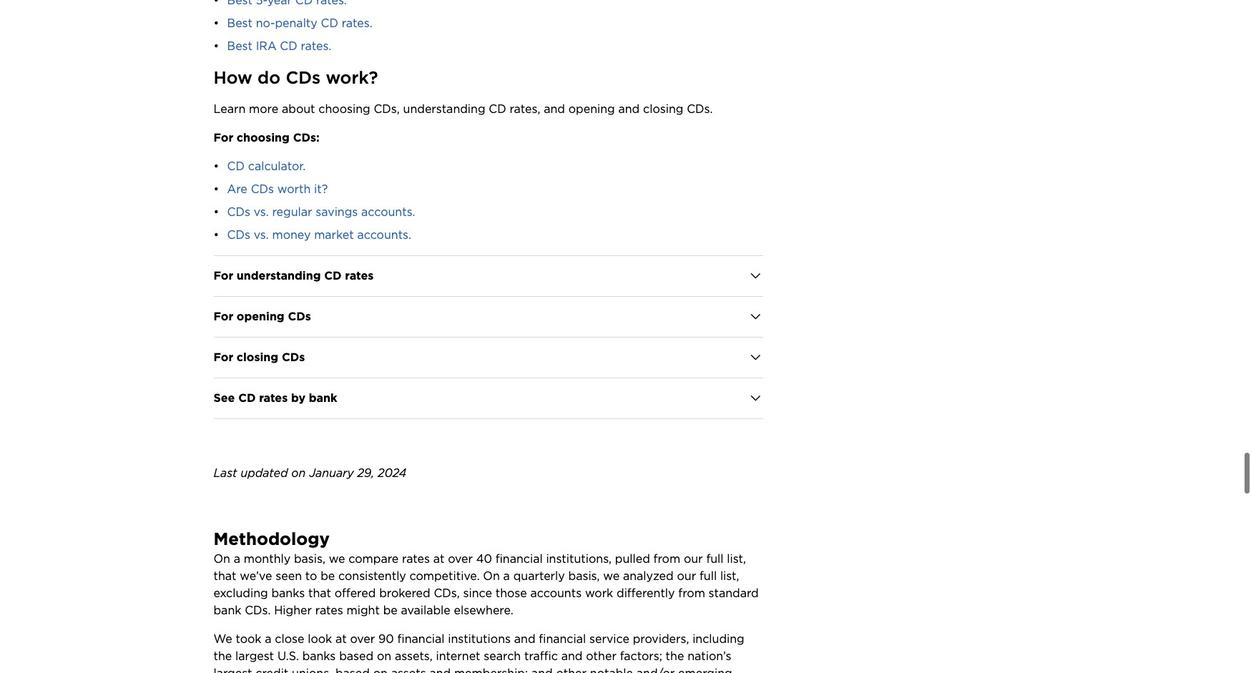 Task type: describe. For each thing, give the bounding box(es) containing it.
close
[[275, 632, 304, 646]]

are cds worth it?
[[227, 182, 328, 196]]

market
[[314, 228, 354, 242]]

0 horizontal spatial rates.
[[301, 39, 332, 53]]

excluding
[[214, 587, 268, 600]]

for for for choosing cds:
[[214, 131, 233, 144]]

cds vs. regular savings accounts.
[[227, 205, 415, 219]]

for opening cds button
[[214, 297, 763, 337]]

best for best ira cd rates.
[[227, 39, 253, 53]]

providers,
[[633, 632, 689, 646]]

are cds worth it? link
[[227, 182, 328, 196]]

0 vertical spatial other
[[586, 650, 617, 663]]

calculator.
[[248, 159, 306, 173]]

since
[[463, 587, 492, 600]]

penalty
[[275, 16, 318, 30]]

on a monthly basis, we compare rates at over 40 financial institutions, pulled from our full list, that we've seen to be consistently competitive. on a quarterly basis, we analyzed our full list, excluding banks that offered brokered cds, since those accounts work differently from standard bank cds. higher rates might be available elsewhere.
[[214, 552, 762, 617]]

understanding inside "dropdown button"
[[237, 269, 321, 283]]

do
[[258, 67, 281, 88]]

financial inside on a monthly basis, we compare rates at over 40 financial institutions, pulled from our full list, that we've seen to be consistently competitive. on a quarterly basis, we analyzed our full list, excluding banks that offered brokered cds, since those accounts work differently from standard bank cds. higher rates might be available elsewhere.
[[496, 552, 543, 566]]

institutions
[[448, 632, 511, 646]]

it?
[[314, 182, 328, 196]]

analyzed
[[623, 569, 674, 583]]

for choosing cds:
[[214, 131, 320, 144]]

those
[[496, 587, 527, 600]]

0 vertical spatial based
[[339, 650, 374, 663]]

at inside the we took a close look at over 90 financial institutions and financial service providers, including the largest u.s. banks based on assets, internet search traffic and other factors; the nation's largest credit unions, based on assets and membership; and other notable and/or emergi
[[336, 632, 347, 646]]

to
[[305, 569, 317, 583]]

assets,
[[395, 650, 433, 663]]

work?
[[326, 67, 378, 88]]

1 vertical spatial on
[[483, 569, 500, 583]]

for understanding cd rates button
[[214, 256, 763, 296]]

cd right ira
[[280, 39, 298, 53]]

0 vertical spatial cds.
[[687, 102, 713, 116]]

1 vertical spatial our
[[677, 569, 696, 583]]

0 vertical spatial largest
[[235, 650, 274, 663]]

0 horizontal spatial on
[[214, 552, 230, 566]]

factors;
[[620, 650, 662, 663]]

elsewhere.
[[454, 604, 514, 617]]

best ira cd rates. link
[[227, 39, 332, 53]]

see
[[214, 391, 235, 405]]

membership;
[[454, 667, 528, 673]]

work
[[585, 587, 613, 600]]

cd up are at the top left
[[227, 159, 245, 173]]

we
[[214, 632, 232, 646]]

u.s.
[[278, 650, 299, 663]]

seen
[[276, 569, 302, 583]]

cds vs. regular savings accounts. link
[[227, 205, 415, 219]]

0 vertical spatial opening
[[569, 102, 615, 116]]

1 horizontal spatial be
[[383, 604, 398, 617]]

no-
[[256, 16, 275, 30]]

cd calculator.
[[227, 159, 306, 173]]

traffic
[[525, 650, 558, 663]]

cd right penalty
[[321, 16, 338, 30]]

best no-penalty cd rates. link
[[227, 16, 373, 30]]

1 vertical spatial on
[[377, 650, 391, 663]]

competitive.
[[410, 569, 480, 583]]

ira
[[256, 39, 277, 53]]

methodology
[[214, 529, 330, 549]]

offered
[[335, 587, 376, 600]]

for understanding cd rates
[[214, 269, 374, 283]]

2024
[[378, 466, 407, 480]]

see cd rates by bank button
[[214, 378, 763, 419]]

cd inside "dropdown button"
[[324, 269, 342, 283]]

0 vertical spatial full
[[707, 552, 724, 566]]

rates,
[[510, 102, 541, 116]]

more
[[249, 102, 279, 116]]

0 vertical spatial choosing
[[319, 102, 370, 116]]

0 horizontal spatial a
[[234, 552, 240, 566]]

quarterly
[[514, 569, 565, 583]]

0 horizontal spatial cds,
[[374, 102, 400, 116]]

for for for understanding cd rates
[[214, 269, 233, 283]]

cds:
[[293, 131, 320, 144]]

rates up look
[[315, 604, 343, 617]]

higher
[[274, 604, 312, 617]]

and/or
[[637, 667, 675, 673]]

pulled
[[615, 552, 650, 566]]

credit
[[256, 667, 289, 673]]

banks inside on a monthly basis, we compare rates at over 40 financial institutions, pulled from our full list, that we've seen to be consistently competitive. on a quarterly basis, we analyzed our full list, excluding banks that offered brokered cds, since those accounts work differently from standard bank cds. higher rates might be available elsewhere.
[[272, 587, 305, 600]]

1 vertical spatial basis,
[[569, 569, 600, 583]]

for for for closing cds
[[214, 351, 233, 364]]

cd left rates,
[[489, 102, 506, 116]]

best no-penalty cd rates.
[[227, 16, 373, 30]]

internet
[[436, 650, 481, 663]]

a inside the we took a close look at over 90 financial institutions and financial service providers, including the largest u.s. banks based on assets, internet search traffic and other factors; the nation's largest credit unions, based on assets and membership; and other notable and/or emergi
[[265, 632, 272, 646]]

available
[[401, 604, 451, 617]]

monthly
[[244, 552, 291, 566]]

savings
[[316, 205, 358, 219]]

including
[[693, 632, 745, 646]]

vs. for money
[[254, 228, 269, 242]]

vs. for regular
[[254, 205, 269, 219]]

cds vs. money market accounts.
[[227, 228, 411, 242]]

january
[[309, 466, 354, 480]]

accounts
[[531, 587, 582, 600]]

0 vertical spatial on
[[291, 466, 306, 480]]

for opening cds
[[214, 310, 311, 323]]

bank inside dropdown button
[[309, 391, 337, 405]]

cds. inside on a monthly basis, we compare rates at over 40 financial institutions, pulled from our full list, that we've seen to be consistently competitive. on a quarterly basis, we analyzed our full list, excluding banks that offered brokered cds, since those accounts work differently from standard bank cds. higher rates might be available elsewhere.
[[245, 604, 271, 617]]

last updated on january 29, 2024
[[214, 466, 407, 480]]



Task type: locate. For each thing, give the bounding box(es) containing it.
bank
[[309, 391, 337, 405], [214, 604, 241, 617]]

look
[[308, 632, 332, 646]]

0 horizontal spatial at
[[336, 632, 347, 646]]

1 vertical spatial understanding
[[237, 269, 321, 283]]

opening up for closing cds
[[237, 310, 285, 323]]

unions,
[[292, 667, 332, 673]]

by
[[291, 391, 306, 405]]

0 vertical spatial accounts.
[[361, 205, 415, 219]]

2 best from the top
[[227, 39, 253, 53]]

learn
[[214, 102, 246, 116]]

1 vertical spatial rates.
[[301, 39, 332, 53]]

1 vertical spatial opening
[[237, 310, 285, 323]]

1 horizontal spatial cds,
[[434, 587, 460, 600]]

vs. left money in the left of the page
[[254, 228, 269, 242]]

our
[[684, 552, 703, 566], [677, 569, 696, 583]]

1 horizontal spatial we
[[603, 569, 620, 583]]

1 vertical spatial banks
[[302, 650, 336, 663]]

rates. down best no-penalty cd rates. link
[[301, 39, 332, 53]]

compare
[[349, 552, 399, 566]]

0 vertical spatial banks
[[272, 587, 305, 600]]

for up for closing cds
[[214, 310, 233, 323]]

1 vs. from the top
[[254, 205, 269, 219]]

rates up the competitive.
[[402, 552, 430, 566]]

opening right rates,
[[569, 102, 615, 116]]

1 vertical spatial best
[[227, 39, 253, 53]]

financial up assets,
[[398, 632, 445, 646]]

banks up "unions,"
[[302, 650, 336, 663]]

0 horizontal spatial understanding
[[237, 269, 321, 283]]

that down to
[[308, 587, 331, 600]]

at right look
[[336, 632, 347, 646]]

0 vertical spatial best
[[227, 16, 253, 30]]

updated
[[241, 466, 288, 480]]

2 the from the left
[[666, 650, 684, 663]]

1 vertical spatial bank
[[214, 604, 241, 617]]

0 horizontal spatial basis,
[[294, 552, 326, 566]]

service
[[590, 632, 630, 646]]

1 horizontal spatial on
[[483, 569, 500, 583]]

other up notable
[[586, 650, 617, 663]]

over up the competitive.
[[448, 552, 473, 566]]

full
[[707, 552, 724, 566], [700, 569, 717, 583]]

1 vertical spatial be
[[383, 604, 398, 617]]

largest
[[235, 650, 274, 663], [214, 667, 252, 673]]

0 vertical spatial be
[[321, 569, 335, 583]]

accounts. right savings
[[361, 205, 415, 219]]

be
[[321, 569, 335, 583], [383, 604, 398, 617]]

1 best from the top
[[227, 16, 253, 30]]

on down "40"
[[483, 569, 500, 583]]

1 vertical spatial closing
[[237, 351, 278, 364]]

basis, up to
[[294, 552, 326, 566]]

on down "90"
[[377, 650, 391, 663]]

we left compare
[[329, 552, 345, 566]]

0 horizontal spatial closing
[[237, 351, 278, 364]]

the down we
[[214, 650, 232, 663]]

institutions,
[[546, 552, 612, 566]]

at
[[433, 552, 445, 566], [336, 632, 347, 646]]

based down might
[[339, 650, 374, 663]]

rates left by
[[259, 391, 288, 405]]

1 horizontal spatial choosing
[[319, 102, 370, 116]]

a right the took
[[265, 632, 272, 646]]

2 horizontal spatial a
[[503, 569, 510, 583]]

brokered
[[379, 587, 431, 600]]

cds, down the competitive.
[[434, 587, 460, 600]]

rates inside dropdown button
[[259, 391, 288, 405]]

0 horizontal spatial opening
[[237, 310, 285, 323]]

accounts. for cds vs. regular savings accounts.
[[361, 205, 415, 219]]

1 horizontal spatial rates.
[[342, 16, 373, 30]]

0 vertical spatial at
[[433, 552, 445, 566]]

might
[[347, 604, 380, 617]]

1 vertical spatial other
[[556, 667, 587, 673]]

on up "excluding"
[[214, 552, 230, 566]]

at inside on a monthly basis, we compare rates at over 40 financial institutions, pulled from our full list, that we've seen to be consistently competitive. on a quarterly basis, we analyzed our full list, excluding banks that offered brokered cds, since those accounts work differently from standard bank cds. higher rates might be available elsewhere.
[[433, 552, 445, 566]]

are
[[227, 182, 247, 196]]

learn more about choosing cds, understanding cd rates, and opening and closing cds.
[[214, 102, 713, 116]]

about
[[282, 102, 315, 116]]

we've
[[240, 569, 272, 583]]

0 vertical spatial we
[[329, 552, 345, 566]]

money
[[272, 228, 311, 242]]

our right pulled
[[684, 552, 703, 566]]

we
[[329, 552, 345, 566], [603, 569, 620, 583]]

differently
[[617, 587, 675, 600]]

1 vertical spatial at
[[336, 632, 347, 646]]

over inside the we took a close look at over 90 financial institutions and financial service providers, including the largest u.s. banks based on assets, internet search traffic and other factors; the nation's largest credit unions, based on assets and membership; and other notable and/or emergi
[[350, 632, 375, 646]]

for up "see"
[[214, 351, 233, 364]]

see cd rates by bank
[[214, 391, 337, 405]]

1 horizontal spatial the
[[666, 650, 684, 663]]

accounts. for cds vs. money market accounts.
[[357, 228, 411, 242]]

1 the from the left
[[214, 650, 232, 663]]

1 vertical spatial we
[[603, 569, 620, 583]]

1 horizontal spatial basis,
[[569, 569, 600, 583]]

cds.
[[687, 102, 713, 116], [245, 604, 271, 617]]

cd right "see"
[[238, 391, 256, 405]]

2 vertical spatial a
[[265, 632, 272, 646]]

1 horizontal spatial that
[[308, 587, 331, 600]]

0 vertical spatial a
[[234, 552, 240, 566]]

0 vertical spatial vs.
[[254, 205, 269, 219]]

over left "90"
[[350, 632, 375, 646]]

0 vertical spatial from
[[654, 552, 681, 566]]

cds, inside on a monthly basis, we compare rates at over 40 financial institutions, pulled from our full list, that we've seen to be consistently competitive. on a quarterly basis, we analyzed our full list, excluding banks that offered brokered cds, since those accounts work differently from standard bank cds. higher rates might be available elsewhere.
[[434, 587, 460, 600]]

cds vs. money market accounts. link
[[227, 228, 411, 242]]

banks down seen
[[272, 587, 305, 600]]

choosing down more
[[237, 131, 290, 144]]

0 vertical spatial our
[[684, 552, 703, 566]]

nation's
[[688, 650, 732, 663]]

0 vertical spatial understanding
[[403, 102, 486, 116]]

1 vertical spatial based
[[336, 667, 370, 673]]

for down the 'learn'
[[214, 131, 233, 144]]

3 for from the top
[[214, 310, 233, 323]]

financial
[[496, 552, 543, 566], [398, 632, 445, 646], [539, 632, 586, 646]]

opening inside dropdown button
[[237, 310, 285, 323]]

last
[[214, 466, 237, 480]]

financial up "traffic"
[[539, 632, 586, 646]]

rates.
[[342, 16, 373, 30], [301, 39, 332, 53]]

consistently
[[338, 569, 406, 583]]

40
[[476, 552, 492, 566]]

cd
[[321, 16, 338, 30], [280, 39, 298, 53], [489, 102, 506, 116], [227, 159, 245, 173], [324, 269, 342, 283], [238, 391, 256, 405]]

0 horizontal spatial cds.
[[245, 604, 271, 617]]

1 horizontal spatial closing
[[643, 102, 684, 116]]

for closing cds
[[214, 351, 305, 364]]

0 horizontal spatial the
[[214, 650, 232, 663]]

1 horizontal spatial over
[[448, 552, 473, 566]]

0 horizontal spatial over
[[350, 632, 375, 646]]

cds,
[[374, 102, 400, 116], [434, 587, 460, 600]]

vs.
[[254, 205, 269, 219], [254, 228, 269, 242]]

2 vs. from the top
[[254, 228, 269, 242]]

basis,
[[294, 552, 326, 566], [569, 569, 600, 583]]

1 vertical spatial a
[[503, 569, 510, 583]]

largest down the took
[[235, 650, 274, 663]]

rates. up 'work?'
[[342, 16, 373, 30]]

0 vertical spatial closing
[[643, 102, 684, 116]]

for up for opening cds
[[214, 269, 233, 283]]

we up work
[[603, 569, 620, 583]]

on left january
[[291, 466, 306, 480]]

how do cds work?
[[214, 67, 378, 88]]

1 horizontal spatial opening
[[569, 102, 615, 116]]

banks inside the we took a close look at over 90 financial institutions and financial service providers, including the largest u.s. banks based on assets, internet search traffic and other factors; the nation's largest credit unions, based on assets and membership; and other notable and/or emergi
[[302, 650, 336, 663]]

for closing cds button
[[214, 338, 763, 378]]

and
[[544, 102, 565, 116], [619, 102, 640, 116], [514, 632, 536, 646], [562, 650, 583, 663], [430, 667, 451, 673], [532, 667, 553, 673]]

1 for from the top
[[214, 131, 233, 144]]

0 horizontal spatial that
[[214, 569, 236, 583]]

0 horizontal spatial be
[[321, 569, 335, 583]]

bank down "excluding"
[[214, 604, 241, 617]]

we took a close look at over 90 financial institutions and financial service providers, including the largest u.s. banks based on assets, internet search traffic and other factors; the nation's largest credit unions, based on assets and membership; and other notable and/or emergi
[[214, 632, 753, 673]]

be down brokered
[[383, 604, 398, 617]]

1 horizontal spatial cds.
[[687, 102, 713, 116]]

best left ira
[[227, 39, 253, 53]]

over inside on a monthly basis, we compare rates at over 40 financial institutions, pulled from our full list, that we've seen to be consistently competitive. on a quarterly basis, we analyzed our full list, excluding banks that offered brokered cds, since those accounts work differently from standard bank cds. higher rates might be available elsewhere.
[[448, 552, 473, 566]]

cd calculator. link
[[227, 159, 306, 173]]

a
[[234, 552, 240, 566], [503, 569, 510, 583], [265, 632, 272, 646]]

1 vertical spatial that
[[308, 587, 331, 600]]

regular
[[272, 205, 312, 219]]

1 horizontal spatial understanding
[[403, 102, 486, 116]]

bank right by
[[309, 391, 337, 405]]

over
[[448, 552, 473, 566], [350, 632, 375, 646]]

0 horizontal spatial choosing
[[237, 131, 290, 144]]

search
[[484, 650, 521, 663]]

1 vertical spatial full
[[700, 569, 717, 583]]

closing inside dropdown button
[[237, 351, 278, 364]]

0 vertical spatial over
[[448, 552, 473, 566]]

1 vertical spatial from
[[679, 587, 705, 600]]

on left assets
[[373, 667, 388, 673]]

cd down market
[[324, 269, 342, 283]]

for inside "dropdown button"
[[214, 269, 233, 283]]

other down "traffic"
[[556, 667, 587, 673]]

choosing
[[319, 102, 370, 116], [237, 131, 290, 144]]

1 vertical spatial choosing
[[237, 131, 290, 144]]

be right to
[[321, 569, 335, 583]]

cds
[[286, 67, 321, 88], [251, 182, 274, 196], [227, 205, 250, 219], [227, 228, 250, 242], [288, 310, 311, 323], [282, 351, 305, 364]]

0 horizontal spatial we
[[329, 552, 345, 566]]

the
[[214, 650, 232, 663], [666, 650, 684, 663]]

0 vertical spatial rates.
[[342, 16, 373, 30]]

for
[[214, 131, 233, 144], [214, 269, 233, 283], [214, 310, 233, 323], [214, 351, 233, 364]]

2 vertical spatial on
[[373, 667, 388, 673]]

based right "unions,"
[[336, 667, 370, 673]]

best ira cd rates.
[[227, 39, 332, 53]]

1 horizontal spatial bank
[[309, 391, 337, 405]]

90
[[379, 632, 394, 646]]

rates down market
[[345, 269, 374, 283]]

0 vertical spatial on
[[214, 552, 230, 566]]

rates inside "dropdown button"
[[345, 269, 374, 283]]

worth
[[277, 182, 311, 196]]

at up the competitive.
[[433, 552, 445, 566]]

cd inside dropdown button
[[238, 391, 256, 405]]

0 vertical spatial list,
[[727, 552, 746, 566]]

best left no-
[[227, 16, 253, 30]]

accounts. right market
[[357, 228, 411, 242]]

rates
[[345, 269, 374, 283], [259, 391, 288, 405], [402, 552, 430, 566], [315, 604, 343, 617]]

1 vertical spatial cds.
[[245, 604, 271, 617]]

1 vertical spatial vs.
[[254, 228, 269, 242]]

1 vertical spatial over
[[350, 632, 375, 646]]

vs. down are cds worth it?
[[254, 205, 269, 219]]

cds, down 'work?'
[[374, 102, 400, 116]]

1 vertical spatial cds,
[[434, 587, 460, 600]]

from up analyzed
[[654, 552, 681, 566]]

1 vertical spatial largest
[[214, 667, 252, 673]]

financial up quarterly
[[496, 552, 543, 566]]

1 horizontal spatial a
[[265, 632, 272, 646]]

a up we've
[[234, 552, 240, 566]]

assets
[[391, 667, 426, 673]]

that up "excluding"
[[214, 569, 236, 583]]

2 for from the top
[[214, 269, 233, 283]]

the down providers,
[[666, 650, 684, 663]]

best for best no-penalty cd rates.
[[227, 16, 253, 30]]

basis, down institutions,
[[569, 569, 600, 583]]

list,
[[727, 552, 746, 566], [721, 569, 740, 583]]

closing
[[643, 102, 684, 116], [237, 351, 278, 364]]

4 for from the top
[[214, 351, 233, 364]]

1 vertical spatial accounts.
[[357, 228, 411, 242]]

choosing down 'work?'
[[319, 102, 370, 116]]

best
[[227, 16, 253, 30], [227, 39, 253, 53]]

largest down we
[[214, 667, 252, 673]]

0 vertical spatial that
[[214, 569, 236, 583]]

took
[[236, 632, 262, 646]]

our right analyzed
[[677, 569, 696, 583]]

a up the those
[[503, 569, 510, 583]]

standard
[[709, 587, 759, 600]]

how
[[214, 67, 252, 88]]

bank inside on a monthly basis, we compare rates at over 40 financial institutions, pulled from our full list, that we've seen to be consistently competitive. on a quarterly basis, we analyzed our full list, excluding banks that offered brokered cds, since those accounts work differently from standard bank cds. higher rates might be available elsewhere.
[[214, 604, 241, 617]]

opening
[[569, 102, 615, 116], [237, 310, 285, 323]]

from left standard on the bottom of page
[[679, 587, 705, 600]]

0 vertical spatial basis,
[[294, 552, 326, 566]]

1 vertical spatial list,
[[721, 569, 740, 583]]

notable
[[590, 667, 633, 673]]

0 horizontal spatial bank
[[214, 604, 241, 617]]

for for for opening cds
[[214, 310, 233, 323]]

0 vertical spatial bank
[[309, 391, 337, 405]]

29,
[[357, 466, 374, 480]]

1 horizontal spatial at
[[433, 552, 445, 566]]

0 vertical spatial cds,
[[374, 102, 400, 116]]



Task type: vqa. For each thing, say whether or not it's contained in the screenshot.
left the a
yes



